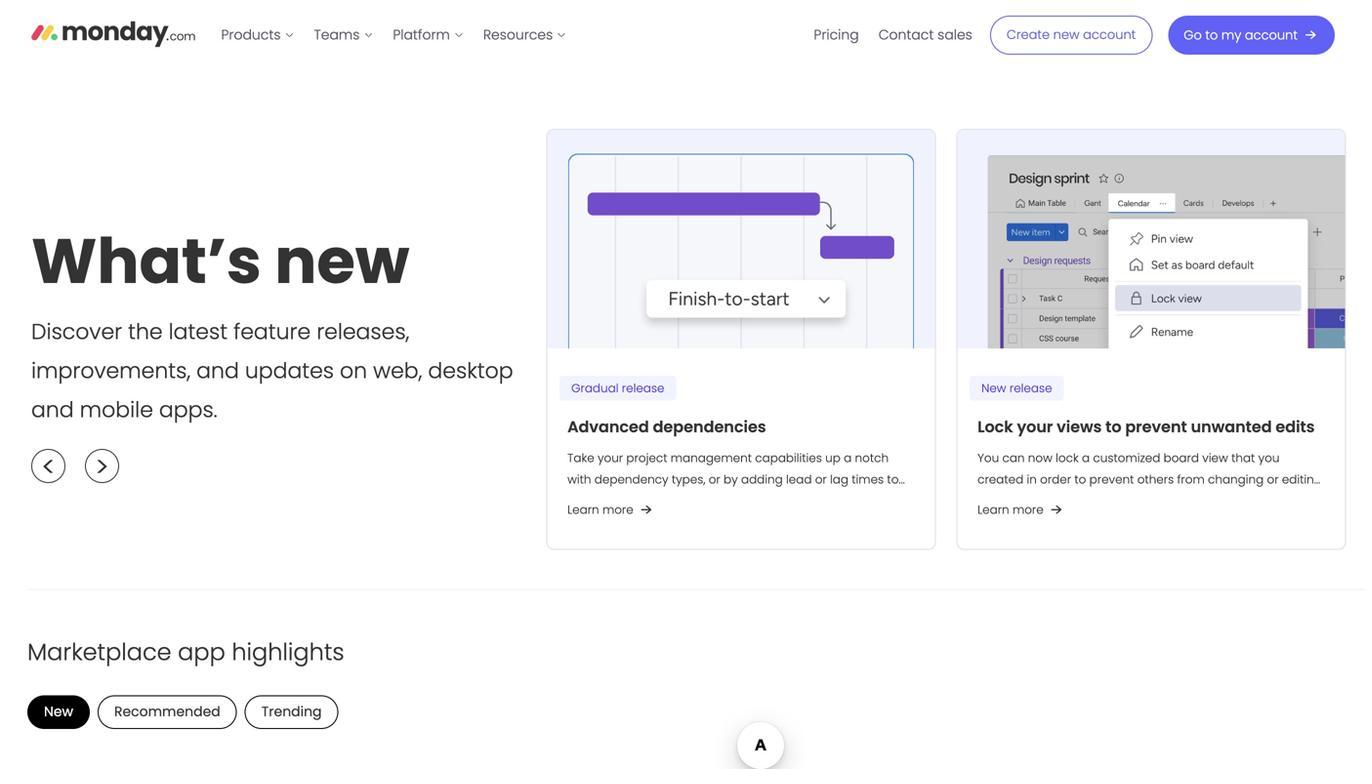 Task type: locate. For each thing, give the bounding box(es) containing it.
2 list from the left
[[804, 0, 982, 70]]

learn down created
[[978, 502, 1010, 518]]

new
[[982, 380, 1007, 396], [44, 703, 73, 722]]

apps.
[[159, 395, 217, 425]]

release
[[622, 380, 665, 396], [1010, 380, 1052, 396]]

learn more
[[568, 502, 634, 518], [978, 502, 1044, 518]]

learn more down with
[[568, 502, 634, 518]]

1 horizontal spatial your
[[1017, 416, 1053, 438]]

lock
[[978, 416, 1013, 438]]

to
[[1206, 26, 1218, 44], [1106, 416, 1122, 438], [887, 472, 899, 488], [1075, 472, 1086, 488], [831, 493, 843, 510]]

2 learn from the left
[[978, 502, 1010, 518]]

1 learn from the left
[[568, 502, 599, 518]]

gradual release
[[571, 380, 665, 396]]

1 vertical spatial new
[[44, 703, 73, 722]]

more down dependency
[[603, 502, 634, 518]]

1 horizontal spatial a
[[1082, 450, 1090, 467]]

1 release from the left
[[622, 380, 665, 396]]

0 horizontal spatial and
[[31, 395, 74, 425]]

you can now lock a customized board view that you created in order to prevent others from changing or editing it!
[[978, 450, 1322, 510]]

edits
[[1276, 416, 1315, 438]]

lock
[[1056, 450, 1079, 467]]

prevent
[[1125, 416, 1187, 438], [1090, 472, 1134, 488]]

a
[[844, 450, 852, 467], [1082, 450, 1090, 467]]

0 horizontal spatial learn more link
[[568, 499, 657, 522]]

what's new
[[31, 218, 410, 305]]

learn more link
[[568, 499, 657, 522], [978, 499, 1067, 522]]

0 vertical spatial new
[[1054, 26, 1080, 43]]

advanced
[[568, 416, 649, 438]]

on
[[340, 356, 367, 386]]

account right create
[[1083, 26, 1136, 43]]

advanced dependencies image
[[548, 130, 935, 349]]

save
[[846, 493, 874, 510]]

sales
[[938, 25, 973, 44]]

define
[[568, 493, 604, 510]]

and down latest
[[196, 356, 239, 386]]

up
[[825, 450, 841, 467]]

new up 'releases,'
[[275, 218, 410, 305]]

new right create
[[1054, 26, 1080, 43]]

account right my
[[1245, 26, 1298, 44]]

web,
[[373, 356, 422, 386]]

prevent down customized
[[1090, 472, 1134, 488]]

learn more for advanced
[[568, 502, 634, 518]]

2 a from the left
[[1082, 450, 1090, 467]]

necessary
[[632, 493, 692, 510]]

2 release from the left
[[1010, 380, 1052, 396]]

0 vertical spatial new
[[982, 380, 1007, 396]]

learn more link down dependency
[[568, 499, 657, 522]]

learn more for lock
[[978, 502, 1044, 518]]

unwanted
[[1191, 416, 1272, 438]]

0 vertical spatial and
[[196, 356, 239, 386]]

0 horizontal spatial new
[[44, 703, 73, 722]]

1 horizontal spatial learn more
[[978, 502, 1044, 518]]

release for your
[[1010, 380, 1052, 396]]

release up lock at the right
[[1010, 380, 1052, 396]]

with
[[568, 472, 591, 488]]

1 horizontal spatial learn
[[978, 502, 1010, 518]]

resources
[[483, 25, 553, 44]]

0 horizontal spatial more
[[603, 502, 634, 518]]

1 vertical spatial and
[[31, 395, 74, 425]]

1 horizontal spatial more
[[1013, 502, 1044, 518]]

1 a from the left
[[844, 450, 852, 467]]

latest
[[169, 317, 228, 347]]

teams
[[314, 25, 360, 44]]

1 horizontal spatial new
[[1054, 26, 1080, 43]]

to inside go to my account button
[[1206, 26, 1218, 44]]

learn more down created
[[978, 502, 1044, 518]]

learn
[[568, 502, 599, 518], [978, 502, 1010, 518]]

others
[[1138, 472, 1174, 488]]

view
[[1203, 450, 1229, 467]]

and
[[196, 356, 239, 386], [31, 395, 74, 425]]

0 vertical spatial prevent
[[1125, 416, 1187, 438]]

1 learn more link from the left
[[568, 499, 657, 522]]

new inside tab
[[44, 703, 73, 722]]

new for new release
[[982, 380, 1007, 396]]

0 vertical spatial your
[[1017, 416, 1053, 438]]

your for lock
[[1017, 416, 1053, 438]]

new for create
[[1054, 26, 1080, 43]]

any
[[607, 493, 629, 510]]

0 horizontal spatial learn more
[[568, 502, 634, 518]]

more
[[603, 502, 634, 518], [1013, 502, 1044, 518]]

2 learn more link from the left
[[978, 499, 1067, 522]]

platform link
[[383, 19, 474, 51]]

or left by
[[709, 472, 721, 488]]

to up customized
[[1106, 416, 1122, 438]]

main element
[[211, 0, 1335, 70]]

prevent up board
[[1125, 416, 1187, 438]]

new down marketplace
[[44, 703, 73, 722]]

that
[[1232, 450, 1255, 467]]

to right go
[[1206, 26, 1218, 44]]

gradual
[[571, 380, 619, 396]]

take your project management capabilities up a notch with dependency types, or by adding lead or lag times to define any necessary delays or opportunities to save time.
[[568, 450, 905, 510]]

releases,
[[317, 317, 410, 347]]

2 more from the left
[[1013, 502, 1044, 518]]

new up lock at the right
[[982, 380, 1007, 396]]

a right up
[[844, 450, 852, 467]]

what's
[[31, 218, 261, 305]]

create new account button
[[990, 16, 1153, 55]]

teams link
[[304, 19, 383, 51]]

in
[[1027, 472, 1037, 488]]

new inside button
[[1054, 26, 1080, 43]]

0 horizontal spatial your
[[598, 450, 623, 467]]

1 vertical spatial your
[[598, 450, 623, 467]]

1 horizontal spatial learn more link
[[978, 499, 1067, 522]]

order
[[1040, 472, 1072, 488]]

release for dependencies
[[622, 380, 665, 396]]

0 horizontal spatial learn
[[568, 502, 599, 518]]

learn more link down in
[[978, 499, 1067, 522]]

1 vertical spatial prevent
[[1090, 472, 1134, 488]]

0 horizontal spatial list
[[211, 0, 576, 70]]

trending
[[261, 703, 322, 722]]

release up advanced dependencies
[[622, 380, 665, 396]]

learn more link for lock
[[978, 499, 1067, 522]]

recommended tab
[[98, 696, 237, 729]]

your up "now"
[[1017, 416, 1053, 438]]

0 horizontal spatial account
[[1083, 26, 1136, 43]]

app
[[178, 637, 225, 669]]

pricing
[[814, 25, 859, 44]]

a inside take your project management capabilities up a notch with dependency types, or by adding lead or lag times to define any necessary delays or opportunities to save time.
[[844, 450, 852, 467]]

1 list from the left
[[211, 0, 576, 70]]

more down in
[[1013, 502, 1044, 518]]

your
[[1017, 416, 1053, 438], [598, 450, 623, 467]]

1 horizontal spatial list
[[804, 0, 982, 70]]

1 vertical spatial new
[[275, 218, 410, 305]]

0 horizontal spatial new
[[275, 218, 410, 305]]

2 learn more from the left
[[978, 502, 1044, 518]]

feature
[[234, 317, 311, 347]]

account
[[1083, 26, 1136, 43], [1245, 26, 1298, 44]]

1 learn more from the left
[[568, 502, 634, 518]]

1 horizontal spatial new
[[982, 380, 1007, 396]]

list
[[211, 0, 576, 70], [804, 0, 982, 70]]

your for take
[[598, 450, 623, 467]]

1 more from the left
[[603, 502, 634, 518]]

0 horizontal spatial release
[[622, 380, 665, 396]]

a right lock
[[1082, 450, 1090, 467]]

1 horizontal spatial release
[[1010, 380, 1052, 396]]

new for what's
[[275, 218, 410, 305]]

or down you
[[1267, 472, 1279, 488]]

new
[[1054, 26, 1080, 43], [275, 218, 410, 305]]

list containing products
[[211, 0, 576, 70]]

lock your views to prevent unwanted edits
[[978, 416, 1315, 438]]

or inside 'you can now lock a customized board view that you created in order to prevent others from changing or editing it!'
[[1267, 472, 1279, 488]]

adding
[[741, 472, 783, 488]]

lag
[[830, 472, 849, 488]]

or
[[709, 472, 721, 488], [815, 472, 827, 488], [1267, 472, 1279, 488], [736, 493, 748, 510]]

your inside take your project management capabilities up a notch with dependency types, or by adding lead or lag times to define any necessary delays or opportunities to save time.
[[598, 450, 623, 467]]

your right take
[[598, 450, 623, 467]]

and up <
[[31, 395, 74, 425]]

go to my account button
[[1168, 16, 1335, 55]]

to right order on the bottom right of the page
[[1075, 472, 1086, 488]]

1 horizontal spatial account
[[1245, 26, 1298, 44]]

pricing link
[[804, 19, 869, 51]]

0 horizontal spatial a
[[844, 450, 852, 467]]

learn down with
[[568, 502, 599, 518]]



Task type: describe. For each thing, give the bounding box(es) containing it.
lock your views to prevent unwanted edits image
[[958, 130, 1346, 349]]

the
[[128, 317, 163, 347]]

go
[[1184, 26, 1202, 44]]

views
[[1057, 416, 1102, 438]]

take
[[568, 450, 594, 467]]

delays
[[695, 493, 733, 510]]

desktop
[[428, 356, 513, 386]]

can
[[1003, 450, 1025, 467]]

products link
[[211, 19, 304, 51]]

recommended
[[114, 703, 220, 722]]

dependencies
[[653, 416, 766, 438]]

platform
[[393, 25, 450, 44]]

board
[[1164, 450, 1199, 467]]

use cases tabs tab list
[[27, 696, 338, 729]]

notch
[[855, 450, 889, 467]]

times
[[852, 472, 884, 488]]

advanced dependencies
[[568, 416, 766, 438]]

products
[[221, 25, 281, 44]]

mobile
[[80, 395, 153, 425]]

create
[[1007, 26, 1050, 43]]

updates
[[245, 356, 334, 386]]

to down lag
[[831, 493, 843, 510]]

editing
[[1282, 472, 1322, 488]]

opportunities
[[751, 493, 828, 510]]

by
[[724, 472, 738, 488]]

create new account
[[1007, 26, 1136, 43]]

improvements,
[[31, 356, 191, 386]]

types,
[[672, 472, 706, 488]]

management
[[671, 450, 752, 467]]

contact
[[879, 25, 934, 44]]

go to my account
[[1184, 26, 1298, 44]]

or left lag
[[815, 472, 827, 488]]

to inside 'you can now lock a customized board view that you created in order to prevent others from changing or editing it!'
[[1075, 472, 1086, 488]]

contact sales button
[[869, 19, 982, 51]]

resources link
[[474, 19, 576, 51]]

lead
[[786, 472, 812, 488]]

customized
[[1093, 450, 1161, 467]]

<
[[41, 448, 55, 487]]

learn for advanced dependencies
[[568, 502, 599, 518]]

now
[[1028, 450, 1053, 467]]

>
[[95, 448, 109, 487]]

marketplace
[[27, 637, 172, 669]]

to up time.
[[887, 472, 899, 488]]

new for new
[[44, 703, 73, 722]]

trending tab
[[245, 696, 338, 729]]

capabilities
[[755, 450, 822, 467]]

discover the latest feature releases, improvements, and updates on web, desktop and mobile apps.
[[31, 317, 513, 425]]

it!
[[978, 493, 988, 510]]

new release
[[982, 380, 1052, 396]]

from
[[1177, 472, 1205, 488]]

1 horizontal spatial and
[[196, 356, 239, 386]]

marketplace app highlights
[[27, 637, 344, 669]]

changing
[[1208, 472, 1264, 488]]

time.
[[877, 493, 905, 510]]

list containing pricing
[[804, 0, 982, 70]]

contact sales
[[879, 25, 973, 44]]

monday.com logo image
[[31, 13, 196, 54]]

you
[[1259, 450, 1280, 467]]

learn for lock your views to prevent unwanted edits
[[978, 502, 1010, 518]]

created
[[978, 472, 1024, 488]]

more for lock
[[1013, 502, 1044, 518]]

new tab
[[27, 696, 90, 729]]

or down by
[[736, 493, 748, 510]]

highlights
[[232, 637, 344, 669]]

learn more link for advanced
[[568, 499, 657, 522]]

dependency
[[595, 472, 669, 488]]

more for advanced
[[603, 502, 634, 518]]

you
[[978, 450, 999, 467]]

project
[[626, 450, 668, 467]]

a inside 'you can now lock a customized board view that you created in order to prevent others from changing or editing it!'
[[1082, 450, 1090, 467]]

prevent inside 'you can now lock a customized board view that you created in order to prevent others from changing or editing it!'
[[1090, 472, 1134, 488]]

discover
[[31, 317, 122, 347]]

my
[[1222, 26, 1242, 44]]



Task type: vqa. For each thing, say whether or not it's contained in the screenshot.
The Sales
yes



